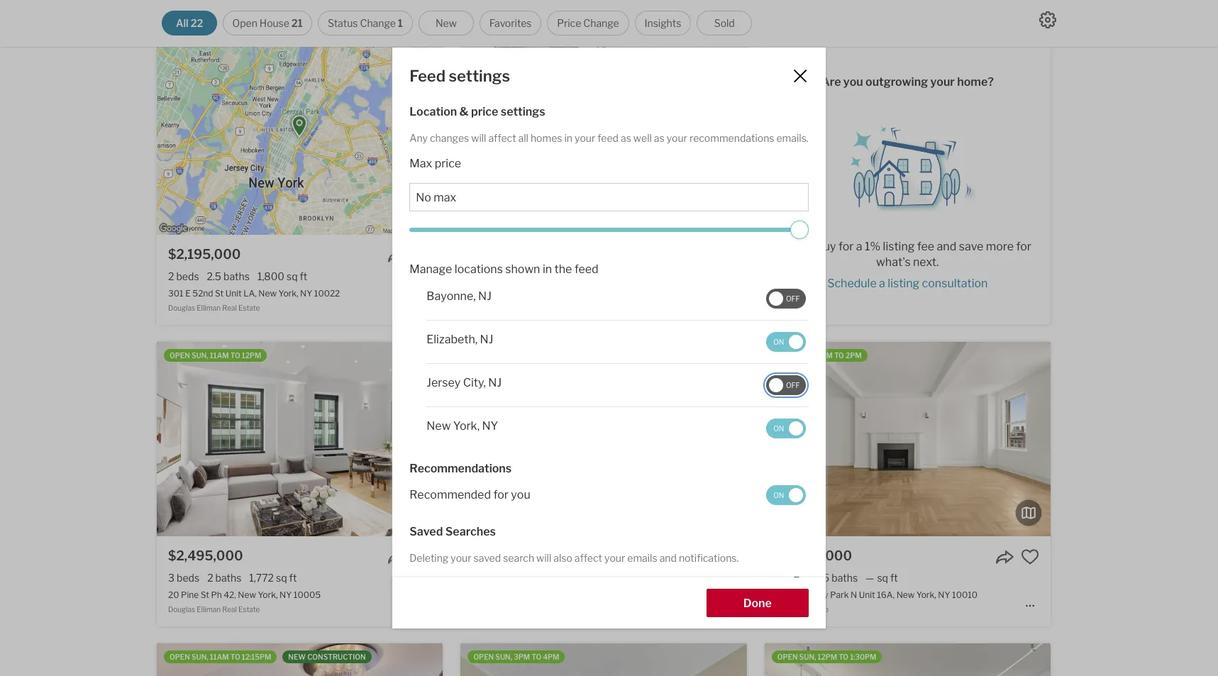 Task type: vqa. For each thing, say whether or not it's contained in the screenshot.


Task type: locate. For each thing, give the bounding box(es) containing it.
a down what's
[[879, 276, 885, 290]]

All radio
[[162, 11, 217, 35]]

2 for 2.5 baths
[[168, 270, 174, 282]]

a
[[856, 240, 862, 253], [879, 276, 885, 290]]

Price Change radio
[[547, 11, 629, 35]]

next.
[[913, 255, 939, 269]]

new inside 350 e 62nd st unit 3-b, new york, ny 10065 compass
[[567, 288, 586, 299]]

york, down 1,772 sq ft
[[258, 590, 278, 600]]

12pm
[[242, 351, 261, 360], [818, 653, 837, 661]]

Sold radio
[[697, 11, 752, 35]]

0 horizontal spatial unit
[[225, 288, 242, 299]]

1 estate from the top
[[238, 304, 260, 312]]

new york (1)
[[410, 578, 474, 592]]

0 vertical spatial price
[[471, 105, 498, 118]]

unit right n
[[859, 590, 875, 600]]

& up changes
[[459, 105, 469, 118]]

open for open sun, 11am to 12pm
[[170, 351, 190, 360]]

elizabeth,
[[427, 333, 478, 346]]

11am for 12pm
[[210, 351, 229, 360]]

recommended for you
[[410, 488, 530, 501]]

1 horizontal spatial 2.5
[[815, 572, 830, 584]]

1,800
[[257, 270, 284, 282]]

0 horizontal spatial 3 beds
[[168, 572, 199, 584]]

Open House radio
[[223, 11, 312, 35]]

photo of 291 7th ave #3, new york, ny 10001 image
[[175, 342, 461, 536], [461, 342, 747, 536], [747, 342, 1033, 536]]

for down the recommendations
[[493, 488, 509, 501]]

1 photo of 291 7th ave #3, new york, ny 10001 image from the left
[[175, 342, 461, 536]]

e inside the 301 e 52nd st unit la, new york, ny 10022 douglas elliman real estate
[[185, 288, 191, 299]]

the
[[554, 263, 572, 276]]

2.5 baths up park
[[815, 572, 858, 584]]

also
[[554, 552, 572, 564]]

st
[[215, 288, 224, 299], [521, 288, 529, 299], [201, 590, 209, 600]]

favorite button checkbox down the saved
[[413, 548, 432, 566]]

are you outgrowing your home?
[[821, 75, 994, 88]]

insights
[[644, 17, 681, 29]]

0 vertical spatial nj
[[478, 290, 492, 303]]

1 horizontal spatial for
[[839, 240, 854, 253]]

3
[[168, 572, 175, 584], [776, 572, 782, 584]]

feed left well
[[598, 132, 619, 144]]

baths for $2,195,000
[[224, 270, 250, 282]]

1 vertical spatial and
[[660, 552, 677, 564]]

york,
[[279, 288, 298, 299], [587, 288, 607, 299], [453, 419, 480, 433], [258, 590, 278, 600], [917, 590, 936, 600]]

and right emails
[[660, 552, 677, 564]]

harris
[[191, 2, 211, 11]]

1 real from the top
[[222, 304, 237, 312]]

11am for 12:15pm
[[210, 653, 229, 661]]

new inside the 301 e 52nd st unit la, new york, ny 10022 douglas elliman real estate
[[259, 288, 277, 299]]

1 horizontal spatial favorite button checkbox
[[1021, 548, 1039, 566]]

1 11am from the top
[[210, 351, 229, 360]]

3 photo of 291 7th ave #3, new york, ny 10001 image from the left
[[747, 342, 1033, 536]]

feed
[[598, 132, 619, 144], [575, 263, 599, 276]]

1 horizontal spatial 1pm
[[818, 351, 833, 360]]

ft for $2,495,000
[[289, 572, 297, 584]]

1
[[398, 17, 403, 29], [511, 270, 515, 282]]

0 horizontal spatial change
[[360, 17, 396, 29]]

2 real from the top
[[222, 605, 237, 614]]

price change
[[557, 17, 619, 29]]

1 vertical spatial real
[[222, 605, 237, 614]]

1 horizontal spatial as
[[654, 132, 665, 144]]

1 change from the left
[[360, 17, 396, 29]]

option group containing all
[[162, 11, 752, 35]]

consultation
[[922, 276, 988, 290]]

st inside 350 e 62nd st unit 3-b, new york, ny 10065 compass
[[521, 288, 529, 299]]

open left 2pm on the bottom of page
[[777, 351, 798, 360]]

will down "location & price settings"
[[471, 132, 486, 144]]

1 vertical spatial 2.5
[[815, 572, 830, 584]]

3 beds up 60 on the bottom right of page
[[776, 572, 807, 584]]

open sun, 1pm to 2pm
[[777, 351, 862, 360]]

& for location
[[459, 105, 469, 118]]

group
[[504, 2, 525, 11], [808, 605, 829, 614]]

sq right 1,772
[[276, 572, 287, 584]]

corcoran
[[472, 2, 503, 11], [776, 605, 807, 614]]

your right well
[[667, 132, 687, 144]]

as left well
[[621, 132, 631, 144]]

$2,495,000
[[168, 549, 243, 563]]

e
[[185, 288, 191, 299], [491, 288, 496, 299]]

option group
[[162, 11, 752, 35]]

manage locations shown in the feed
[[410, 263, 599, 276]]

2 e from the left
[[491, 288, 496, 299]]

1 horizontal spatial 2 baths
[[511, 572, 545, 584]]

york, inside the 301 e 52nd st unit la, new york, ny 10022 douglas elliman real estate
[[279, 288, 298, 299]]

settings up all
[[501, 105, 545, 118]]

photo of 12 w 18th st unit 8w, new york, ny 10011 image
[[479, 644, 765, 676], [765, 644, 1051, 676], [1051, 644, 1218, 676]]

park
[[830, 590, 849, 600]]

estate
[[238, 304, 260, 312], [238, 605, 260, 614]]

feed settings
[[410, 67, 510, 85]]

1 vertical spatial in
[[543, 263, 552, 276]]

york, down 860 sq ft
[[587, 288, 607, 299]]

0 horizontal spatial and
[[660, 552, 677, 564]]

1 vertical spatial &
[[805, 240, 814, 253]]

1 vertical spatial listing
[[888, 276, 920, 290]]

new right 42,
[[238, 590, 256, 600]]

open sun, 12pm to 1:30pm
[[777, 653, 877, 661]]

ny left 10022
[[300, 288, 312, 299]]

photo of 20 pine st ph 42, new york, ny 10005 image
[[0, 342, 157, 536], [157, 342, 443, 536], [443, 342, 729, 536]]

to right the 3pm
[[532, 653, 541, 661]]

0 horizontal spatial 2.5
[[207, 270, 221, 282]]

change inside status change option
[[360, 17, 396, 29]]

real up open sun, 11am to 12pm
[[222, 304, 237, 312]]

1 horizontal spatial you
[[843, 75, 863, 88]]

2
[[168, 270, 174, 282], [472, 270, 478, 282], [207, 572, 213, 584], [472, 572, 478, 584], [511, 572, 517, 584]]

Insights radio
[[635, 11, 691, 35]]

bayonne, nj
[[427, 290, 492, 303]]

st inside 20 pine st ph 42, new york, ny 10005 douglas elliman real estate
[[201, 590, 209, 600]]

baths up 42,
[[215, 572, 241, 584]]

price down feed settings
[[471, 105, 498, 118]]

0 vertical spatial 1pm
[[557, 50, 572, 58]]

0 vertical spatial &
[[459, 105, 469, 118]]

beds down the saved on the bottom left
[[480, 572, 503, 584]]

&
[[459, 105, 469, 118], [805, 240, 814, 253]]

favorite button checkbox for $4,500,000
[[1021, 548, 1039, 566]]

affect left all
[[488, 132, 516, 144]]

st inside the 301 e 52nd st unit la, new york, ny 10022 douglas elliman real estate
[[215, 288, 224, 299]]

saved
[[410, 525, 443, 539]]

ft right 1,800
[[300, 270, 307, 282]]

favorite button image for $4,500,000
[[1021, 548, 1039, 566]]

16a,
[[877, 590, 895, 600]]

2 photo of 291 7th ave #3, new york, ny 10001 image from the left
[[461, 342, 747, 536]]

will left the also
[[536, 552, 551, 564]]

york
[[436, 578, 460, 592]]

york, down 1,800 sq ft
[[279, 288, 298, 299]]

1 horizontal spatial 3
[[776, 572, 782, 584]]

to for 1:30pm
[[839, 653, 849, 661]]

1 vertical spatial price
[[435, 157, 461, 170]]

sales
[[279, 2, 297, 11]]

0 horizontal spatial as
[[621, 132, 631, 144]]

to left 12:15pm
[[230, 653, 240, 661]]

1 vertical spatial 11am
[[210, 653, 229, 661]]

sun, left 2pm on the bottom of page
[[799, 351, 816, 360]]

open down 301
[[170, 351, 190, 360]]

sun, left 12:15pm
[[192, 653, 208, 661]]

estate down la,
[[238, 304, 260, 312]]

1 left bath on the left of the page
[[511, 270, 515, 282]]

new inside 20 pine st ph 42, new york, ny 10005 douglas elliman real estate
[[238, 590, 256, 600]]

douglas
[[168, 304, 195, 312], [168, 605, 195, 614]]

2 horizontal spatial for
[[1016, 240, 1031, 253]]

1 vertical spatial group
[[808, 605, 829, 614]]

and
[[937, 240, 957, 253], [660, 552, 677, 564]]

2 baths for $2,950,000
[[511, 572, 545, 584]]

1 vertical spatial 12pm
[[818, 653, 837, 661]]

1 vertical spatial douglas
[[168, 605, 195, 614]]

0 vertical spatial douglas
[[168, 304, 195, 312]]

to right 11:30am
[[546, 50, 555, 58]]

sold
[[714, 17, 735, 29]]

12pm down the 301 e 52nd st unit la, new york, ny 10022 douglas elliman real estate
[[242, 351, 261, 360]]

0 horizontal spatial 2 baths
[[207, 572, 241, 584]]

favorite button image
[[717, 548, 735, 566]]

open sun, 3pm to 4pm
[[473, 653, 559, 661]]

st left ph
[[201, 590, 209, 600]]

nj right city,
[[488, 376, 502, 390]]

affect up 3,370 sq ft
[[575, 552, 602, 564]]

1 2 baths from the left
[[207, 572, 241, 584]]

2 baths
[[207, 572, 241, 584], [511, 572, 545, 584]]

favorite button image
[[413, 246, 432, 265], [413, 548, 432, 566], [1021, 548, 1039, 566]]

baths down the search
[[519, 572, 545, 584]]

photo of 116 pinehurst ave unit r31, new york, ny 10033 image
[[175, 644, 461, 676], [461, 644, 747, 676], [747, 644, 1033, 676]]

listing up what's
[[883, 240, 915, 253]]

860
[[546, 270, 566, 282]]

group up the favorites
[[504, 2, 525, 11]]

1 vertical spatial you
[[511, 488, 530, 501]]

0 vertical spatial you
[[843, 75, 863, 88]]

1 horizontal spatial corcoran
[[776, 605, 807, 614]]

(1)
[[463, 578, 474, 592]]

1 vertical spatial favorite button checkbox
[[1021, 548, 1039, 566]]

11:30am
[[514, 50, 544, 58]]

residential
[[241, 2, 278, 11]]

1%
[[865, 240, 881, 253]]

1 vertical spatial 1
[[511, 270, 515, 282]]

saved searches
[[410, 525, 496, 539]]

0 horizontal spatial you
[[511, 488, 530, 501]]

pine
[[181, 590, 199, 600]]

1 3 from the left
[[168, 572, 175, 584]]

2.5 for $2,195,000
[[207, 270, 221, 282]]

1 horizontal spatial group
[[808, 605, 829, 614]]

favorite button checkbox
[[413, 246, 432, 265], [1021, 548, 1039, 566]]

2 elliman from the top
[[197, 605, 221, 614]]

0 horizontal spatial will
[[471, 132, 486, 144]]

beds up 301
[[176, 270, 199, 282]]

0 horizontal spatial corcoran
[[472, 2, 503, 11]]

real inside the 301 e 52nd st unit la, new york, ny 10022 douglas elliman real estate
[[222, 304, 237, 312]]

2 for 2 baths
[[472, 572, 478, 584]]

0 vertical spatial a
[[856, 240, 862, 253]]

recommended
[[410, 488, 491, 501]]

beds up pine
[[177, 572, 199, 584]]

baths for $2,495,000
[[215, 572, 241, 584]]

2.5 baths for $2,195,000
[[207, 270, 250, 282]]

1 horizontal spatial 3 beds
[[776, 572, 807, 584]]

2 photo of 116 pinehurst ave unit r31, new york, ny 10033 image from the left
[[461, 644, 747, 676]]

in right homes
[[564, 132, 573, 144]]

1 horizontal spatial 2.5 baths
[[815, 572, 858, 584]]

favorite button checkbox for $2,195,000
[[413, 246, 432, 265]]

1 horizontal spatial 1
[[511, 270, 515, 282]]

ft
[[300, 270, 307, 282], [582, 270, 589, 282], [289, 572, 297, 584], [596, 572, 603, 584], [890, 572, 898, 584]]

3,370 sq ft
[[553, 572, 603, 584]]

1 horizontal spatial favorite button checkbox
[[717, 548, 735, 566]]

0 vertical spatial real
[[222, 304, 237, 312]]

2 baths down the search
[[511, 572, 545, 584]]

settings up "location & price settings"
[[449, 67, 510, 85]]

0 horizontal spatial e
[[185, 288, 191, 299]]

1 horizontal spatial e
[[491, 288, 496, 299]]

2.5 baths
[[207, 270, 250, 282], [815, 572, 858, 584]]

sq right 1,800
[[287, 270, 298, 282]]

1 photo of 116 pinehurst ave unit r31, new york, ny 10033 image from the left
[[175, 644, 461, 676]]

baths up park
[[832, 572, 858, 584]]

schedule
[[827, 276, 877, 290]]

3 beds for $4,500,000
[[776, 572, 807, 584]]

Status Change radio
[[318, 11, 413, 35]]

your left the saved on the bottom left
[[451, 552, 471, 564]]

in
[[564, 132, 573, 144], [543, 263, 552, 276]]

a inside "sell & buy for a 1% listing fee and save more for what's next."
[[856, 240, 862, 253]]

new right la,
[[259, 288, 277, 299]]

0 vertical spatial elliman
[[197, 304, 221, 312]]

0 vertical spatial 12pm
[[242, 351, 261, 360]]

estate inside 20 pine st ph 42, new york, ny 10005 douglas elliman real estate
[[238, 605, 260, 614]]

photo of 210 w 77th st unit 12w, new york, ny 10024 image
[[0, 644, 157, 676], [157, 644, 443, 676], [443, 644, 729, 676]]

1 horizontal spatial &
[[805, 240, 814, 253]]

open sun, 11:30am to 1pm
[[473, 50, 572, 58]]

2 change from the left
[[583, 17, 619, 29]]

photo of 60 gramercy park n unit 16a, new york, ny 10010 image
[[479, 342, 765, 536], [765, 342, 1051, 536], [1051, 342, 1218, 536]]

deleting
[[410, 552, 449, 564]]

price down changes
[[435, 157, 461, 170]]

1 vertical spatial 1pm
[[818, 351, 833, 360]]

2.5 up 52nd
[[207, 270, 221, 282]]

ny left 10065
[[609, 288, 621, 299]]

location & price settings
[[410, 105, 545, 118]]

1 favorite button checkbox from the left
[[413, 548, 432, 566]]

douglas down 20
[[168, 605, 195, 614]]

b,
[[558, 288, 566, 299]]

1,772
[[249, 572, 274, 584]]

2 2 baths from the left
[[511, 572, 545, 584]]

0 vertical spatial favorite button checkbox
[[413, 246, 432, 265]]

ft down deleting your saved search will also affect your emails and notifications.
[[596, 572, 603, 584]]

11am
[[210, 351, 229, 360], [210, 653, 229, 661]]

0 vertical spatial in
[[564, 132, 573, 144]]

1 horizontal spatial and
[[937, 240, 957, 253]]

1pm
[[557, 50, 572, 58], [818, 351, 833, 360]]

0 horizontal spatial favorite button checkbox
[[413, 548, 432, 566]]

2 baths up 42,
[[207, 572, 241, 584]]

2 11am from the top
[[210, 653, 229, 661]]

0 horizontal spatial 3
[[168, 572, 175, 584]]

open house 21
[[232, 17, 303, 29]]

0 vertical spatial and
[[937, 240, 957, 253]]

estate inside the 301 e 52nd st unit la, new york, ny 10022 douglas elliman real estate
[[238, 304, 260, 312]]

in left 'the'
[[543, 263, 552, 276]]

sun, left the 3pm
[[495, 653, 512, 661]]

real
[[222, 304, 237, 312], [222, 605, 237, 614]]

recommendations
[[690, 132, 774, 144]]

0 vertical spatial 2.5
[[207, 270, 221, 282]]

2 down the saved on the bottom left
[[472, 572, 478, 584]]

3 up 20
[[168, 572, 175, 584]]

real down 42,
[[222, 605, 237, 614]]

ny
[[300, 288, 312, 299], [609, 288, 621, 299], [482, 419, 498, 433], [280, 590, 292, 600], [938, 590, 950, 600]]

1 vertical spatial nj
[[480, 333, 493, 346]]

2 3 beds from the left
[[776, 572, 807, 584]]

to for 1pm
[[546, 50, 555, 58]]

11am down 52nd
[[210, 351, 229, 360]]

60 gramercy park n unit 16a, new york, ny 10010 corcoran group
[[776, 590, 978, 614]]

new inside 60 gramercy park n unit 16a, new york, ny 10010 corcoran group
[[897, 590, 915, 600]]

0 vertical spatial settings
[[449, 67, 510, 85]]

0 vertical spatial 1
[[398, 17, 403, 29]]

st right 52nd
[[215, 288, 224, 299]]

0 vertical spatial 11am
[[210, 351, 229, 360]]

2 horizontal spatial st
[[521, 288, 529, 299]]

to down the 301 e 52nd st unit la, new york, ny 10022 douglas elliman real estate
[[230, 351, 240, 360]]

open
[[473, 50, 494, 58], [170, 351, 190, 360], [777, 351, 798, 360], [170, 653, 190, 661], [473, 653, 494, 661], [777, 653, 798, 661]]

for right more
[[1016, 240, 1031, 253]]

to left 2pm on the bottom of page
[[834, 351, 844, 360]]

1 e from the left
[[185, 288, 191, 299]]

0 horizontal spatial group
[[504, 2, 525, 11]]

New radio
[[418, 11, 474, 35]]

change inside price change radio
[[583, 17, 619, 29]]

2 favorite button checkbox from the left
[[717, 548, 735, 566]]

photo of 350 e 62nd st unit 3-b, new york, ny 10065 image
[[175, 40, 461, 235], [461, 40, 747, 235], [747, 40, 1033, 235]]

1 douglas from the top
[[168, 304, 195, 312]]

new right b,
[[567, 288, 586, 299]]

change right price
[[583, 17, 619, 29]]

2 horizontal spatial unit
[[859, 590, 875, 600]]

open down done button
[[777, 653, 798, 661]]

0 horizontal spatial &
[[459, 105, 469, 118]]

1 3 beds from the left
[[168, 572, 199, 584]]

1 elliman from the top
[[197, 304, 221, 312]]

sun, down 52nd
[[192, 351, 208, 360]]

stevens
[[213, 2, 239, 11]]

1 horizontal spatial will
[[536, 552, 551, 564]]

10065
[[623, 288, 650, 299]]

0 horizontal spatial st
[[201, 590, 209, 600]]

& inside "sell & buy for a 1% listing fee and save more for what's next."
[[805, 240, 814, 253]]

favorite button checkbox
[[413, 548, 432, 566], [717, 548, 735, 566]]

0 vertical spatial corcoran
[[472, 2, 503, 11]]

3 photo of 60 gramercy park n unit 16a, new york, ny 10010 image from the left
[[1051, 342, 1218, 536]]

0 horizontal spatial in
[[543, 263, 552, 276]]

350 e 62nd st unit 3-b, new york, ny 10065 compass
[[472, 288, 650, 312]]

0 vertical spatial listing
[[883, 240, 915, 253]]

3 for $2,495,000
[[168, 572, 175, 584]]

1,772 sq ft
[[249, 572, 297, 584]]

brown harris stevens residential sales llc
[[168, 2, 312, 11]]

0 horizontal spatial 1
[[398, 17, 403, 29]]

open for open sun, 3pm to 4pm
[[473, 653, 494, 661]]

new up feed settings
[[436, 17, 457, 29]]

1 horizontal spatial price
[[471, 105, 498, 118]]

2 3 from the left
[[776, 572, 782, 584]]

0 vertical spatial group
[[504, 2, 525, 11]]

2 up ph
[[207, 572, 213, 584]]

open up feed settings
[[473, 50, 494, 58]]

all
[[518, 132, 529, 144]]

2.5 up gramercy
[[815, 572, 830, 584]]

1 vertical spatial 2.5 baths
[[815, 572, 858, 584]]

elliman down 52nd
[[197, 304, 221, 312]]

unit inside 60 gramercy park n unit 16a, new york, ny 10010 corcoran group
[[859, 590, 875, 600]]

0 vertical spatial 2.5 baths
[[207, 270, 250, 282]]

ny down 1,772 sq ft
[[280, 590, 292, 600]]

st for 62nd
[[521, 288, 529, 299]]

3 photo of 12 w 18th st unit 8w, new york, ny 10011 image from the left
[[1051, 644, 1218, 676]]

affect
[[488, 132, 516, 144], [575, 552, 602, 564]]

0 vertical spatial affect
[[488, 132, 516, 144]]

0 vertical spatial estate
[[238, 304, 260, 312]]

e for 52nd
[[185, 288, 191, 299]]

corcoran up the favorites
[[472, 2, 503, 11]]

0 horizontal spatial a
[[856, 240, 862, 253]]

1 horizontal spatial st
[[215, 288, 224, 299]]

corcoran down 60 on the bottom right of page
[[776, 605, 807, 614]]

unit left la,
[[225, 288, 242, 299]]

2 estate from the top
[[238, 605, 260, 614]]

to for 12pm
[[230, 351, 240, 360]]

new right 16a,
[[897, 590, 915, 600]]

3 beds up pine
[[168, 572, 199, 584]]

1 horizontal spatial change
[[583, 17, 619, 29]]

unit inside the 301 e 52nd st unit la, new york, ny 10022 douglas elliman real estate
[[225, 288, 242, 299]]

york, inside 20 pine st ph 42, new york, ny 10005 douglas elliman real estate
[[258, 590, 278, 600]]

e right 301
[[185, 288, 191, 299]]

favorite button image for $2,495,000
[[413, 548, 432, 566]]

nj down compass
[[480, 333, 493, 346]]

open down 20
[[170, 653, 190, 661]]

0 horizontal spatial favorite button checkbox
[[413, 246, 432, 265]]

1 photo of 20 pine st ph 42, new york, ny 10005 image from the left
[[0, 342, 157, 536]]

max price
[[410, 157, 461, 170]]

douglas inside the 301 e 52nd st unit la, new york, ny 10022 douglas elliman real estate
[[168, 304, 195, 312]]

all 22
[[176, 17, 203, 29]]

0 horizontal spatial 2.5 baths
[[207, 270, 250, 282]]

unit for $4,500,000
[[859, 590, 875, 600]]

0 vertical spatial feed
[[598, 132, 619, 144]]

2 douglas from the top
[[168, 605, 195, 614]]

an image of a house image
[[837, 116, 979, 213]]

2.5 baths up la,
[[207, 270, 250, 282]]

1 vertical spatial affect
[[575, 552, 602, 564]]

3-
[[549, 288, 558, 299]]

sun, for open sun, 12pm to 1:30pm
[[799, 653, 816, 661]]

beds up gramercy
[[784, 572, 807, 584]]

favorite button checkbox up done button
[[717, 548, 735, 566]]

$2,950,000
[[472, 549, 547, 563]]

ft for $2,195,000
[[300, 270, 307, 282]]

unit left 3-
[[531, 288, 547, 299]]

1 horizontal spatial unit
[[531, 288, 547, 299]]

1 horizontal spatial a
[[879, 276, 885, 290]]

a left 1% in the right of the page
[[856, 240, 862, 253]]

new construction
[[288, 653, 366, 661]]

ny inside the 301 e 52nd st unit la, new york, ny 10022 douglas elliman real estate
[[300, 288, 312, 299]]

e inside 350 e 62nd st unit 3-b, new york, ny 10065 compass
[[491, 288, 496, 299]]



Task type: describe. For each thing, give the bounding box(es) containing it.
sun, for open sun, 11:30am to 1pm
[[495, 50, 512, 58]]

bayonne,
[[427, 290, 476, 303]]

3 photo of 116 pinehurst ave unit r31, new york, ny 10033 image from the left
[[747, 644, 1033, 676]]

301 e 52nd st unit la, new york, ny 10022 image
[[157, 40, 443, 235]]

unit inside 350 e 62nd st unit 3-b, new york, ny 10065 compass
[[531, 288, 547, 299]]

ft up 16a,
[[890, 572, 898, 584]]

homes
[[531, 132, 562, 144]]

1 photo of 350 e 62nd st unit 3-b, new york, ny 10065 image from the left
[[175, 40, 461, 235]]

shown
[[505, 263, 540, 276]]

ny inside 350 e 62nd st unit 3-b, new york, ny 10065 compass
[[609, 288, 621, 299]]

to for 2pm
[[834, 351, 844, 360]]

3 photo of 350 e 62nd st unit 3-b, new york, ny 10065 image from the left
[[747, 40, 1033, 235]]

3 beds for $2,495,000
[[168, 572, 199, 584]]

1 horizontal spatial 12pm
[[818, 653, 837, 661]]

york, inside 60 gramercy park n unit 16a, new york, ny 10010 corcoran group
[[917, 590, 936, 600]]

1 photo of 210 w 77th st unit 12w, new york, ny 10024 image from the left
[[0, 644, 157, 676]]

jersey city, nj
[[427, 376, 502, 390]]

sq right the '—'
[[877, 572, 888, 584]]

york, inside 350 e 62nd st unit 3-b, new york, ny 10065 compass
[[587, 288, 607, 299]]

1 photo of 12 w 18th st unit 8w, new york, ny 10011 image from the left
[[479, 644, 765, 676]]

301 e 52nd st unit la, new york, ny 10022 douglas elliman real estate
[[168, 288, 340, 312]]

42,
[[224, 590, 236, 600]]

—
[[866, 572, 874, 584]]

1 vertical spatial settings
[[501, 105, 545, 118]]

1 horizontal spatial in
[[564, 132, 573, 144]]

sell & buy for a 1% listing fee and save more for what's next.
[[784, 240, 1031, 269]]

change for status
[[360, 17, 396, 29]]

$4,500,000
[[776, 549, 852, 563]]

house
[[260, 17, 289, 29]]

3 photo of 20 pine st ph 42, new york, ny 10005 image from the left
[[443, 342, 729, 536]]

2 for 1 bath
[[472, 270, 478, 282]]

open for open sun, 12pm to 1:30pm
[[777, 653, 798, 661]]

saved
[[474, 552, 501, 564]]

sun, for open sun, 11am to 12pm
[[192, 351, 208, 360]]

350
[[472, 288, 489, 299]]

ph
[[211, 590, 222, 600]]

price
[[557, 17, 581, 29]]

3 photo of 210 w 77th st unit 12w, new york, ny 10024 image from the left
[[443, 644, 729, 676]]

bath
[[517, 270, 539, 282]]

nj for elizabeth, nj
[[480, 333, 493, 346]]

search
[[503, 552, 534, 564]]

sun, for open sun, 11am to 12:15pm
[[192, 653, 208, 661]]

searches
[[445, 525, 496, 539]]

860 sq ft
[[546, 270, 589, 282]]

open
[[232, 17, 257, 29]]

done button
[[706, 589, 809, 617]]

baths for $4,500,000
[[832, 572, 858, 584]]

and inside "sell & buy for a 1% listing fee and save more for what's next."
[[937, 240, 957, 253]]

ft right 'the'
[[582, 270, 589, 282]]

beds for $2,950,000
[[480, 572, 503, 584]]

$2,195,000
[[168, 247, 241, 262]]

new
[[288, 653, 306, 661]]

home?
[[957, 75, 994, 88]]

sq for $2,495,000
[[276, 572, 287, 584]]

llc
[[299, 2, 312, 11]]

2 photo of 350 e 62nd st unit 3-b, new york, ny 10065 image from the left
[[461, 40, 747, 235]]

1 horizontal spatial affect
[[575, 552, 602, 564]]

1 as from the left
[[621, 132, 631, 144]]

status
[[328, 17, 358, 29]]

any changes will affect all homes in your feed as well as your recommendations emails.
[[410, 132, 809, 144]]

— sq ft
[[866, 572, 898, 584]]

2 photo of 20 pine st ph 42, new york, ny 10005 image from the left
[[157, 342, 443, 536]]

0 vertical spatial will
[[471, 132, 486, 144]]

changes
[[430, 132, 469, 144]]

2 beds for $2,950,000
[[472, 572, 503, 584]]

sun, for open sun, 3pm to 4pm
[[495, 653, 512, 661]]

new down jersey
[[427, 419, 451, 433]]

what's
[[876, 255, 911, 269]]

20
[[168, 590, 179, 600]]

1 vertical spatial a
[[879, 276, 885, 290]]

nj for bayonne, nj
[[478, 290, 492, 303]]

1 inside status change option
[[398, 17, 403, 29]]

0 horizontal spatial 1pm
[[557, 50, 572, 58]]

2.5 for $4,500,000
[[815, 572, 830, 584]]

favorite button image for $2,195,000
[[413, 246, 432, 265]]

recommendations
[[410, 462, 512, 475]]

Max price input text field
[[416, 191, 802, 204]]

group inside 60 gramercy park n unit 16a, new york, ny 10010 corcoran group
[[808, 605, 829, 614]]

favorite button checkbox for $2,950,000
[[717, 548, 735, 566]]

douglas inside 20 pine st ph 42, new york, ny 10005 douglas elliman real estate
[[168, 605, 195, 614]]

2 beds up 350
[[472, 270, 503, 282]]

location
[[410, 105, 457, 118]]

1 vertical spatial feed
[[575, 263, 599, 276]]

to for 4pm
[[532, 653, 541, 661]]

4pm
[[543, 653, 559, 661]]

favorite button checkbox for $2,495,000
[[413, 548, 432, 566]]

your left emails
[[604, 552, 625, 564]]

st for 52nd
[[215, 288, 224, 299]]

new inside option
[[436, 17, 457, 29]]

york, up the recommendations
[[453, 419, 480, 433]]

schedule a listing consultation
[[827, 276, 988, 290]]

compass
[[472, 304, 503, 312]]

sun, for open sun, 1pm to 2pm
[[799, 351, 816, 360]]

elizabeth, nj
[[427, 333, 493, 346]]

more
[[986, 240, 1014, 253]]

favorites
[[489, 17, 532, 29]]

open for open sun, 1pm to 2pm
[[777, 351, 798, 360]]

beds up 350
[[480, 270, 503, 282]]

corcoran group
[[472, 2, 525, 11]]

ny inside 20 pine st ph 42, new york, ny 10005 douglas elliman real estate
[[280, 590, 292, 600]]

2pm
[[846, 351, 862, 360]]

Max price slider range field
[[410, 221, 809, 239]]

0 horizontal spatial for
[[493, 488, 509, 501]]

& for sell
[[805, 240, 814, 253]]

are
[[821, 75, 841, 88]]

60
[[776, 590, 787, 600]]

2 baths for $2,495,000
[[207, 572, 241, 584]]

max
[[410, 157, 432, 170]]

301
[[168, 288, 183, 299]]

21
[[291, 17, 303, 29]]

change for price
[[583, 17, 619, 29]]

1 vertical spatial will
[[536, 552, 551, 564]]

emails.
[[777, 132, 809, 144]]

beds for $4,500,000
[[784, 572, 807, 584]]

n
[[851, 590, 857, 600]]

12:15pm
[[242, 653, 271, 661]]

to for 12:15pm
[[230, 653, 240, 661]]

city,
[[463, 376, 486, 390]]

2 photo of 60 gramercy park n unit 16a, new york, ny 10010 image from the left
[[765, 342, 1051, 536]]

open for open sun, 11am to 12:15pm
[[170, 653, 190, 661]]

elliman inside the 301 e 52nd st unit la, new york, ny 10022 douglas elliman real estate
[[197, 304, 221, 312]]

1:30pm
[[850, 653, 877, 661]]

deleting your saved search will also affect your emails and notifications.
[[410, 552, 739, 564]]

2 photo of 12 w 18th st unit 8w, new york, ny 10011 image from the left
[[765, 644, 1051, 676]]

listing inside "sell & buy for a 1% listing fee and save more for what's next."
[[883, 240, 915, 253]]

corcoran inside 60 gramercy park n unit 16a, new york, ny 10010 corcoran group
[[776, 605, 807, 614]]

2 beds for $2,195,000
[[168, 270, 199, 282]]

manage
[[410, 263, 452, 276]]

2 photo of 210 w 77th st unit 12w, new york, ny 10024 image from the left
[[157, 644, 443, 676]]

your left home?
[[930, 75, 955, 88]]

baths for $2,950,000
[[519, 572, 545, 584]]

ft for $2,950,000
[[596, 572, 603, 584]]

e for 62nd
[[491, 288, 496, 299]]

0 horizontal spatial affect
[[488, 132, 516, 144]]

sell
[[784, 240, 803, 253]]

10010
[[952, 590, 978, 600]]

0 horizontal spatial 12pm
[[242, 351, 261, 360]]

22
[[191, 17, 203, 29]]

ny down city,
[[482, 419, 498, 433]]

ny inside 60 gramercy park n unit 16a, new york, ny 10010 corcoran group
[[938, 590, 950, 600]]

3 for $4,500,000
[[776, 572, 782, 584]]

feed
[[410, 67, 446, 85]]

open sun, 11am to 12pm
[[170, 351, 261, 360]]

well
[[633, 132, 652, 144]]

fee
[[917, 240, 934, 253]]

2 as from the left
[[654, 132, 665, 144]]

open for open sun, 11:30am to 1pm
[[473, 50, 494, 58]]

sq right the 860
[[569, 270, 580, 282]]

elliman inside 20 pine st ph 42, new york, ny 10005 douglas elliman real estate
[[197, 605, 221, 614]]

10022
[[314, 288, 340, 299]]

Favorites radio
[[480, 11, 542, 35]]

beds for $2,495,000
[[177, 572, 199, 584]]

sq for $2,195,000
[[287, 270, 298, 282]]

1 photo of 60 gramercy park n unit 16a, new york, ny 10010 image from the left
[[479, 342, 765, 536]]

2.5 baths for $4,500,000
[[815, 572, 858, 584]]

your right homes
[[575, 132, 595, 144]]

2 down the search
[[511, 572, 517, 584]]

2 vertical spatial nj
[[488, 376, 502, 390]]

notifications.
[[679, 552, 739, 564]]

save
[[959, 240, 984, 253]]

brown
[[168, 2, 190, 11]]

all
[[176, 17, 189, 29]]

unit for $2,195,000
[[225, 288, 242, 299]]

status change 1
[[328, 17, 403, 29]]

real inside 20 pine st ph 42, new york, ny 10005 douglas elliman real estate
[[222, 605, 237, 614]]

sq for $2,950,000
[[583, 572, 594, 584]]

done
[[743, 597, 772, 610]]

beds for $2,195,000
[[176, 270, 199, 282]]

new left york
[[410, 578, 434, 592]]

open sun, 11am to 12:15pm
[[170, 653, 271, 661]]

any
[[410, 132, 428, 144]]



